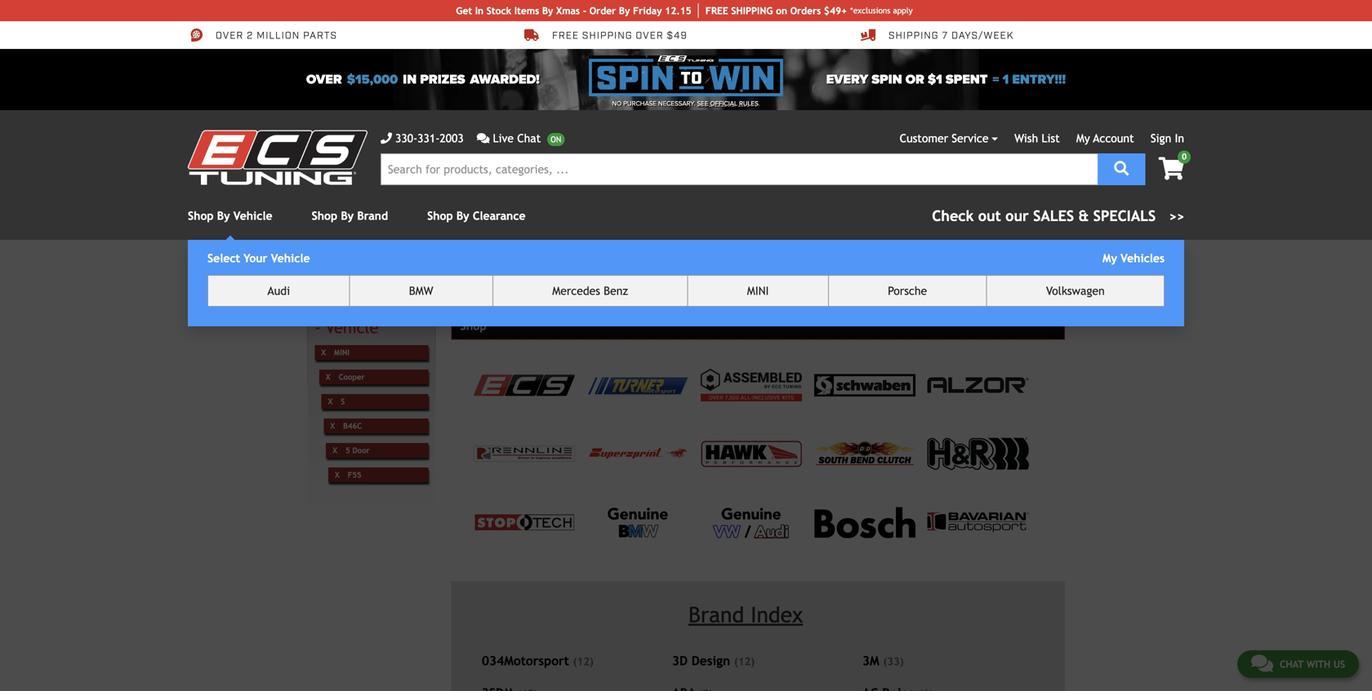 Task type: describe. For each thing, give the bounding box(es) containing it.
0 horizontal spatial 5
[[345, 446, 350, 455]]

by up the home page link
[[341, 210, 354, 223]]

shop by vehicle
[[188, 210, 272, 223]]

my for my vehicles
[[1103, 252, 1117, 265]]

mini for x mini
[[334, 348, 350, 357]]

f55
[[348, 471, 361, 480]]

1 horizontal spatial cooper
[[925, 269, 961, 282]]

in for get
[[475, 5, 484, 16]]

(12) inside the 034motorsport (12)
[[573, 656, 594, 668]]

3m (33)
[[862, 654, 904, 669]]

vehicle for select your vehicle
[[271, 252, 310, 265]]

spent
[[946, 72, 988, 87]]

330-331-2003 link
[[381, 130, 464, 147]]

1 vertical spatial chat
[[1280, 659, 1304, 671]]

vehicles
[[1121, 252, 1165, 265]]

shop by brand link
[[312, 210, 388, 223]]

.
[[759, 100, 760, 108]]

your
[[244, 252, 268, 265]]

with
[[1306, 659, 1331, 671]]

0 horizontal spatial b46c
[[343, 422, 362, 431]]

12.15
[[665, 5, 692, 16]]

home
[[321, 264, 346, 276]]

over 2 million parts
[[216, 29, 337, 42]]

brand index
[[688, 603, 803, 628]]

phone image
[[381, 133, 392, 144]]

shop by vehicle link
[[188, 210, 272, 223]]

official
[[710, 100, 737, 108]]

items
[[514, 5, 539, 16]]

x mini
[[321, 348, 350, 357]]

&
[[1079, 207, 1089, 225]]

service
[[952, 132, 989, 145]]

0 vertical spatial shop by brand
[[312, 210, 388, 223]]

1 vertical spatial s
[[341, 397, 345, 406]]

on
[[776, 5, 787, 16]]

clearance
[[473, 210, 526, 223]]

customer service button
[[900, 130, 998, 147]]

my for my account
[[1076, 132, 1090, 145]]

ship
[[731, 5, 751, 16]]

1 vertical spatial shop by brand
[[381, 264, 446, 276]]

331-
[[417, 132, 440, 145]]

*exclusions apply link
[[850, 4, 913, 17]]

shop for shop by clearance link
[[427, 210, 453, 223]]

stoptech logo image
[[474, 514, 575, 532]]

xmas
[[556, 5, 580, 16]]

ecs tuning 'spin to win' contest logo image
[[589, 56, 783, 96]]

shipping 7 days/week link
[[861, 28, 1014, 42]]

days/week
[[951, 29, 1014, 42]]

by up select
[[217, 210, 230, 223]]

over
[[636, 29, 664, 42]]

comments image
[[477, 133, 490, 144]]

in for sign
[[1175, 132, 1184, 145]]

3m
[[862, 654, 879, 669]]

my vehicles
[[1103, 252, 1165, 265]]

rennline logo image
[[474, 446, 575, 462]]

wish list
[[1014, 132, 1060, 145]]

apply
[[893, 6, 913, 15]]

clear
[[1019, 270, 1044, 280]]

0
[[1182, 152, 1187, 161]]

chat with us link
[[1237, 651, 1359, 679]]

shop for shop by vehicle "link" at the top left of page
[[188, 210, 214, 223]]

million
[[257, 29, 300, 42]]

Search text field
[[381, 154, 1098, 185]]

2 vertical spatial vehicle
[[326, 318, 378, 337]]

page
[[349, 264, 370, 276]]

x cooper
[[326, 373, 365, 382]]

customer service
[[900, 132, 989, 145]]

1 horizontal spatial 5
[[974, 269, 980, 282]]

shop by clearance
[[427, 210, 526, 223]]

ecs tuning image
[[188, 130, 368, 185]]

*exclusions
[[850, 6, 891, 15]]

over for over 2 million parts
[[216, 29, 244, 42]]

ecs logo image
[[474, 375, 575, 396]]

sign in link
[[1151, 132, 1184, 145]]

or
[[906, 72, 924, 87]]

wish
[[1014, 132, 1038, 145]]

friday
[[633, 5, 662, 16]]

customer
[[900, 132, 948, 145]]

rules
[[739, 100, 759, 108]]

porsche
[[888, 285, 927, 298]]

0 horizontal spatial brand
[[357, 210, 388, 223]]

parts
[[303, 29, 337, 42]]

home page
[[321, 264, 370, 276]]

x b46c
[[330, 422, 362, 431]]

1 horizontal spatial door
[[983, 269, 1007, 282]]

spin
[[872, 72, 902, 87]]

necessary.
[[658, 100, 695, 108]]

bmw
[[409, 285, 433, 298]]

0 horizontal spatial cooper
[[339, 373, 365, 382]]

bavarian%20autosport logo image
[[928, 513, 1029, 533]]

no
[[612, 100, 622, 108]]

account
[[1093, 132, 1134, 145]]

0 vertical spatial chat
[[517, 132, 541, 145]]

genuine%20volkswagen%20audi logo image
[[711, 507, 791, 539]]

over 2 million parts link
[[188, 28, 337, 42]]

x f55
[[335, 471, 361, 480]]

get in stock items by xmas - order by friday 12.15
[[456, 5, 692, 16]]

purchase
[[623, 100, 657, 108]]

mercedes
[[552, 285, 600, 298]]

x for x cooper
[[326, 373, 330, 382]]



Task type: locate. For each thing, give the bounding box(es) containing it.
my vehicles link
[[1103, 252, 1165, 265]]

vehicle up x mini
[[326, 318, 378, 337]]

0 vertical spatial vehicle
[[233, 210, 272, 223]]

=
[[993, 72, 999, 87]]

clear link
[[1019, 270, 1051, 281]]

-
[[583, 5, 587, 16]]

genuine%20bmw logo image
[[607, 507, 669, 539]]

0 horizontal spatial in
[[475, 5, 484, 16]]

shop left clearance
[[427, 210, 453, 223]]

0 horizontal spatial (12)
[[573, 656, 594, 668]]

x left 'f55'
[[335, 471, 340, 480]]

live
[[493, 132, 514, 145]]

1 vertical spatial my
[[1103, 252, 1117, 265]]

over for over $15,000 in prizes
[[306, 72, 342, 87]]

0 horizontal spatial mini
[[334, 348, 350, 357]]

index
[[751, 603, 803, 628]]

1 vertical spatial door
[[352, 446, 370, 455]]

$49+
[[824, 5, 847, 16]]

1 (12) from the left
[[573, 656, 594, 668]]

x down x mini
[[326, 373, 330, 382]]

034motorsport (12)
[[482, 654, 594, 669]]

0 horizontal spatial s
[[341, 397, 345, 406]]

(12) right design
[[734, 656, 755, 668]]

my left vehicles
[[1103, 252, 1117, 265]]

b46c up x 5 door
[[343, 422, 362, 431]]

b46c down the sales
[[1009, 269, 1036, 282]]

vehicle for shop by vehicle
[[233, 210, 272, 223]]

1 horizontal spatial (12)
[[734, 656, 755, 668]]

2 vertical spatial brand
[[688, 603, 744, 628]]

by right order
[[619, 5, 630, 16]]

chat with us
[[1280, 659, 1345, 671]]

mini for 2021 mini cooper s 5 door b46c
[[898, 269, 922, 282]]

1 horizontal spatial my
[[1103, 252, 1117, 265]]

shop for the shop by brand link
[[312, 210, 337, 223]]

5 left "clear"
[[974, 269, 980, 282]]

$1
[[928, 72, 942, 87]]

sales & specials
[[1033, 207, 1156, 225]]

0 vertical spatial 5
[[974, 269, 980, 282]]

home page link
[[321, 264, 378, 276]]

turner%20motorsport logo image
[[587, 375, 689, 396]]

alzor logo image
[[928, 378, 1029, 393]]

over down "parts"
[[306, 72, 342, 87]]

330-331-2003
[[395, 132, 464, 145]]

0 horizontal spatial door
[[352, 446, 370, 455]]

sales
[[1033, 207, 1074, 225]]

s left "clear"
[[964, 269, 971, 282]]

0 vertical spatial door
[[983, 269, 1007, 282]]

1 horizontal spatial s
[[964, 269, 971, 282]]

see official rules link
[[697, 99, 759, 109]]

audi
[[267, 285, 290, 298]]

door
[[983, 269, 1007, 282], [352, 446, 370, 455]]

get
[[456, 5, 472, 16]]

in
[[403, 72, 417, 87]]

orders
[[790, 5, 821, 16]]

door up 'f55'
[[352, 446, 370, 455]]

1
[[1003, 72, 1009, 87]]

0 horizontal spatial over
[[216, 29, 244, 42]]

mini
[[898, 269, 922, 282], [747, 285, 769, 298], [334, 348, 350, 357]]

330-
[[395, 132, 417, 145]]

x for x f55
[[335, 471, 340, 480]]

1 vertical spatial b46c
[[343, 422, 362, 431]]

search image
[[1114, 161, 1129, 176]]

x 5 door
[[333, 446, 370, 455]]

over
[[216, 29, 244, 42], [306, 72, 342, 87]]

brand up the 'bmw'
[[420, 264, 446, 276]]

1 horizontal spatial chat
[[1280, 659, 1304, 671]]

$49
[[667, 29, 687, 42]]

every
[[826, 72, 868, 87]]

1 vertical spatial over
[[306, 72, 342, 87]]

x for x b46c
[[330, 422, 335, 431]]

shipping
[[889, 29, 939, 42]]

1 horizontal spatial mini
[[747, 285, 769, 298]]

every spin or $1 spent = 1 entry!!!
[[826, 72, 1066, 87]]

by left 'xmas'
[[542, 5, 553, 16]]

x down x b46c
[[333, 446, 337, 455]]

assembled%20by%20ecs logo image
[[701, 369, 802, 402]]

supersprint logo image
[[587, 447, 689, 462]]

chat left with
[[1280, 659, 1304, 671]]

1 horizontal spatial brand
[[420, 264, 446, 276]]

select
[[207, 252, 240, 265]]

2 horizontal spatial brand
[[688, 603, 744, 628]]

shop right page
[[381, 264, 403, 276]]

in right "get"
[[475, 5, 484, 16]]

shop by brand up the 'bmw'
[[381, 264, 446, 276]]

x for x s
[[328, 397, 333, 406]]

by
[[542, 5, 553, 16], [619, 5, 630, 16], [217, 210, 230, 223], [341, 210, 354, 223], [456, 210, 469, 223], [406, 264, 417, 276]]

entry!!!
[[1012, 72, 1066, 87]]

1 vertical spatial cooper
[[339, 373, 365, 382]]

vehicle up your at left top
[[233, 210, 272, 223]]

sign
[[1151, 132, 1171, 145]]

shop
[[188, 210, 214, 223], [312, 210, 337, 223], [427, 210, 453, 223], [381, 264, 403, 276], [460, 319, 487, 333]]

1 horizontal spatial b46c
[[1009, 269, 1036, 282]]

prizes
[[420, 72, 465, 87]]

shop up select
[[188, 210, 214, 223]]

1 vertical spatial brand
[[420, 264, 446, 276]]

live chat
[[493, 132, 541, 145]]

1 vertical spatial in
[[1175, 132, 1184, 145]]

in
[[475, 5, 484, 16], [1175, 132, 1184, 145]]

select your vehicle
[[207, 252, 310, 265]]

x for x 5 door
[[333, 446, 337, 455]]

free
[[705, 5, 728, 16]]

door left "clear"
[[983, 269, 1007, 282]]

stock
[[487, 5, 511, 16]]

b46c
[[1009, 269, 1036, 282], [343, 422, 362, 431]]

order
[[589, 5, 616, 16]]

(33)
[[883, 656, 904, 668]]

7
[[942, 29, 948, 42]]

2 (12) from the left
[[734, 656, 755, 668]]

3d design (12)
[[672, 654, 755, 669]]

1 vertical spatial 5
[[345, 446, 350, 455]]

south%20bend%20clutch logo image
[[814, 442, 916, 467]]

brand up 3d design (12)
[[688, 603, 744, 628]]

list
[[1042, 132, 1060, 145]]

x
[[321, 348, 326, 357], [326, 373, 330, 382], [328, 397, 333, 406], [330, 422, 335, 431], [333, 446, 337, 455], [335, 471, 340, 480]]

wish list link
[[1014, 132, 1060, 145]]

chat right live
[[517, 132, 541, 145]]

free
[[552, 29, 579, 42]]

0 vertical spatial cooper
[[925, 269, 961, 282]]

x down the x cooper
[[328, 397, 333, 406]]

specials
[[1093, 207, 1156, 225]]

over left 2
[[216, 29, 244, 42]]

by up the 'bmw'
[[406, 264, 417, 276]]

x for x mini
[[321, 348, 326, 357]]

shop up home
[[312, 210, 337, 223]]

0 vertical spatial over
[[216, 29, 244, 42]]

by left clearance
[[456, 210, 469, 223]]

0 link
[[1145, 151, 1191, 182]]

$15,000
[[347, 72, 398, 87]]

ping
[[751, 5, 773, 16]]

0 vertical spatial brand
[[357, 210, 388, 223]]

cooper up x s on the bottom
[[339, 373, 365, 382]]

5
[[974, 269, 980, 282], [345, 446, 350, 455]]

0 vertical spatial mini
[[898, 269, 922, 282]]

benz
[[604, 285, 628, 298]]

shop by brand up the home page link
[[312, 210, 388, 223]]

s down the x cooper
[[341, 397, 345, 406]]

vehicle
[[233, 210, 272, 223], [271, 252, 310, 265], [326, 318, 378, 337]]

mercedes benz
[[552, 285, 628, 298]]

1 horizontal spatial over
[[306, 72, 342, 87]]

x down x s on the bottom
[[330, 422, 335, 431]]

sign in
[[1151, 132, 1184, 145]]

0 vertical spatial b46c
[[1009, 269, 1036, 282]]

(12) inside 3d design (12)
[[734, 656, 755, 668]]

no purchase necessary. see official rules .
[[612, 100, 760, 108]]

h%26r logo image
[[928, 438, 1029, 470]]

my left account
[[1076, 132, 1090, 145]]

x s
[[328, 397, 345, 406]]

hawk logo image
[[701, 441, 802, 467]]

2021 mini cooper s 5 door b46c
[[870, 269, 1036, 282]]

volkswagen
[[1046, 285, 1105, 298]]

2 horizontal spatial mini
[[898, 269, 922, 282]]

(12)
[[573, 656, 594, 668], [734, 656, 755, 668]]

x up the x cooper
[[321, 348, 326, 357]]

vehicle up audi
[[271, 252, 310, 265]]

cooper up porsche
[[925, 269, 961, 282]]

schwaben logo image
[[814, 374, 916, 398]]

my account
[[1076, 132, 1134, 145]]

0 vertical spatial s
[[964, 269, 971, 282]]

design
[[692, 654, 730, 669]]

free shipping over $49
[[552, 29, 687, 42]]

brand up page
[[357, 210, 388, 223]]

0 vertical spatial in
[[475, 5, 484, 16]]

1 vertical spatial mini
[[747, 285, 769, 298]]

shopping cart image
[[1159, 157, 1184, 180]]

(12) right 034motorsport
[[573, 656, 594, 668]]

2003
[[440, 132, 464, 145]]

sales & specials link
[[932, 205, 1184, 227]]

s
[[964, 269, 971, 282], [341, 397, 345, 406]]

in right sign
[[1175, 132, 1184, 145]]

bosch logo image
[[814, 507, 916, 539]]

1 horizontal spatial in
[[1175, 132, 1184, 145]]

2 vertical spatial mini
[[334, 348, 350, 357]]

my account link
[[1076, 132, 1134, 145]]

0 horizontal spatial my
[[1076, 132, 1090, 145]]

over inside 'link'
[[216, 29, 244, 42]]

5 up x f55
[[345, 446, 350, 455]]

0 horizontal spatial chat
[[517, 132, 541, 145]]

shop by clearance link
[[427, 210, 526, 223]]

1 vertical spatial vehicle
[[271, 252, 310, 265]]

live chat link
[[477, 130, 565, 147]]

shop up ecs logo
[[460, 319, 487, 333]]

0 vertical spatial my
[[1076, 132, 1090, 145]]



Task type: vqa. For each thing, say whether or not it's contained in the screenshot.
title
no



